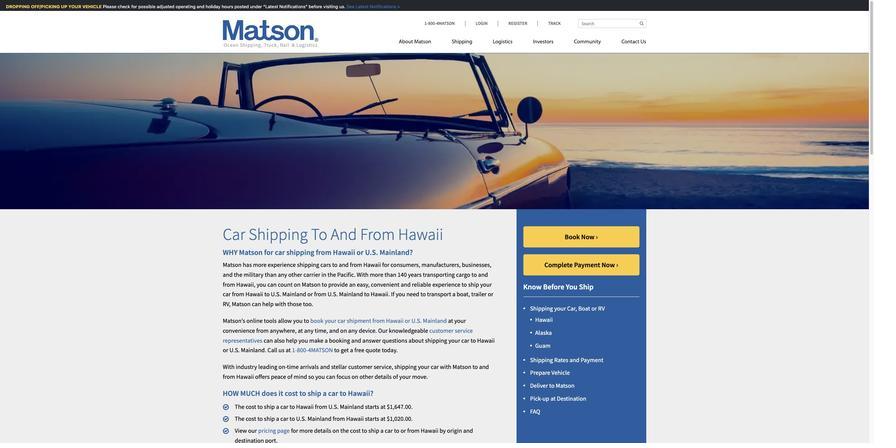 Task type: locate. For each thing, give the bounding box(es) containing it.
1- right the us
[[292, 346, 297, 354]]

1 horizontal spatial with
[[440, 363, 451, 371]]

the
[[234, 271, 242, 279], [328, 271, 336, 279], [340, 427, 349, 435]]

the for the cost to ship a car to hawaii from u.s. mainland starts at $1,647.00.
[[235, 403, 244, 411]]

with left industry
[[223, 363, 235, 371]]

starts for mainland
[[365, 403, 379, 411]]

None search field
[[578, 19, 646, 28]]

at right up
[[551, 395, 556, 403]]

mainland
[[282, 290, 306, 298], [339, 290, 363, 298], [423, 317, 447, 325], [340, 403, 364, 411], [308, 415, 331, 423]]

top menu navigation
[[399, 36, 646, 50]]

$1,020.00.
[[387, 415, 413, 423]]

shipping link
[[442, 36, 483, 50]]

800- for 1-800-4matson
[[428, 20, 436, 26]]

0 vertical spatial 1-
[[424, 20, 428, 26]]

u.s. up the cost to ship a car to u.s. mainland from hawaii starts at $1,020.00.
[[328, 403, 339, 411]]

4matson
[[436, 20, 455, 26], [308, 346, 333, 354]]

details down the cost to ship a car to u.s. mainland from hawaii starts at $1,020.00.
[[314, 427, 331, 435]]

your up trailer
[[480, 281, 492, 288]]

0 vertical spatial starts
[[365, 403, 379, 411]]

your up service
[[454, 317, 466, 325]]

ship
[[468, 281, 479, 288], [308, 389, 321, 398], [264, 403, 275, 411], [264, 415, 275, 423], [368, 427, 379, 435]]

can inside the can also help you make a booking and answer questions about shipping your car to hawaii or u.s. mainland. call us at
[[264, 337, 273, 344]]

0 vertical spatial with
[[275, 300, 286, 308]]

easy,
[[357, 281, 370, 288]]

latest
[[354, 4, 367, 9]]

1 the from the top
[[235, 403, 244, 411]]

on inside for more details on the cost to ship a car to or from hawaii by origin and destination port.
[[332, 427, 339, 435]]

you left make
[[298, 337, 308, 344]]

notifications"
[[278, 4, 306, 9]]

1 horizontal spatial any
[[304, 327, 313, 335]]

u.s. down from
[[365, 247, 378, 257]]

experience up transport
[[432, 281, 460, 288]]

shipping for shipping your car, boat or rv
[[530, 304, 553, 312]]

and
[[331, 224, 357, 245]]

from down "in" at the left bottom of page
[[314, 290, 326, 298]]

alaska link
[[535, 329, 552, 337]]

u.s. up knowledgeable
[[411, 317, 422, 325]]

matson
[[414, 39, 431, 45], [239, 247, 263, 257], [223, 261, 242, 269], [302, 281, 321, 288], [232, 300, 251, 308], [453, 363, 471, 371], [556, 382, 575, 390]]

1 horizontal spatial experience
[[432, 281, 460, 288]]

any inside matson has more experience shipping cars to and from hawaii for consumers, manufacturers, businesses, and the military than any other carrier in the pacific. with more than 140 years transporting cargo to and from hawaii, you can count on matson to provide an easy, convenient and reliable experience to ship your car from hawaii to u.s. mainland or from u.s. mainland to hawaii. if you need to transport a boat, trailer or rv, matson can help with those too.
[[278, 271, 287, 279]]

1 vertical spatial more
[[370, 271, 383, 279]]

investors link
[[523, 36, 564, 50]]

more inside for more details on the cost to ship a car to or from hawaii by origin and destination port.
[[299, 427, 313, 435]]

1 horizontal spatial than
[[385, 271, 396, 279]]

1 horizontal spatial customer
[[429, 327, 454, 335]]

than up the convenient
[[385, 271, 396, 279]]

0 vertical spatial 4matson
[[436, 20, 455, 26]]

1 vertical spatial 800-
[[297, 346, 308, 354]]

logistics link
[[483, 36, 523, 50]]

rv,
[[223, 300, 231, 308]]

2 of from the left
[[393, 373, 398, 381]]

transporting
[[423, 271, 455, 279]]

than
[[265, 271, 277, 279], [385, 271, 396, 279]]

book now ›
[[565, 233, 598, 241]]

customer
[[429, 327, 454, 335], [348, 363, 372, 371]]

about matson link
[[399, 36, 442, 50]]

0 vertical spatial customer
[[429, 327, 454, 335]]

help up tools
[[262, 300, 274, 308]]

about
[[409, 337, 424, 344]]

1 horizontal spatial now ›
[[602, 261, 618, 269]]

or down $1,020.00.
[[401, 427, 406, 435]]

any down shipment
[[348, 327, 358, 335]]

1 horizontal spatial 1-
[[424, 20, 428, 26]]

hawaii inside for more details on the cost to ship a car to or from hawaii by origin and destination port.
[[421, 427, 438, 435]]

matson's online tools allow you to book your car shipment from hawaii or u.s. mainland
[[223, 317, 447, 325]]

1 vertical spatial 1-
[[292, 346, 297, 354]]

2 vertical spatial more
[[299, 427, 313, 435]]

from up 'how'
[[223, 373, 235, 381]]

from inside for more details on the cost to ship a car to or from hawaii by origin and destination port.
[[407, 427, 420, 435]]

the down the cost to ship a car to u.s. mainland from hawaii starts at $1,020.00.
[[340, 427, 349, 435]]

at your convenience from anywhere, at any time, and on any device. our knowledgeable
[[223, 317, 466, 335]]

car
[[223, 224, 245, 245]]

the down 'how'
[[235, 403, 244, 411]]

customer down free
[[348, 363, 372, 371]]

you right so
[[315, 373, 325, 381]]

cost right the it
[[285, 389, 298, 398]]

of down time
[[287, 373, 292, 381]]

0 horizontal spatial of
[[287, 373, 292, 381]]

mainland?
[[380, 247, 413, 257]]

of down 'service,'
[[393, 373, 398, 381]]

on down the cost to ship a car to u.s. mainland from hawaii starts at $1,020.00.
[[332, 427, 339, 435]]

mind
[[294, 373, 307, 381]]

other
[[288, 271, 302, 279], [360, 373, 373, 381]]

your inside know before you ship section
[[554, 304, 566, 312]]

community
[[574, 39, 601, 45]]

1 of from the left
[[287, 373, 292, 381]]

view our pricing page
[[235, 427, 290, 435]]

0 horizontal spatial than
[[265, 271, 277, 279]]

0 vertical spatial the
[[235, 403, 244, 411]]

more down the cost to ship a car to u.s. mainland from hawaii starts at $1,020.00.
[[299, 427, 313, 435]]

the up view
[[235, 415, 244, 423]]

free
[[354, 346, 364, 354]]

you right "if"
[[396, 290, 405, 298]]

1 vertical spatial customer
[[348, 363, 372, 371]]

login link
[[465, 20, 498, 26]]

the right "in" at the left bottom of page
[[328, 271, 336, 279]]

1 vertical spatial details
[[314, 427, 331, 435]]

can up call
[[264, 337, 273, 344]]

$1,647.00.
[[387, 403, 413, 411]]

the inside for more details on the cost to ship a car to or from hawaii by origin and destination port.
[[340, 427, 349, 435]]

or left rv
[[591, 304, 597, 312]]

1 starts from the top
[[365, 403, 379, 411]]

1 vertical spatial 4matson
[[308, 346, 333, 354]]

1 horizontal spatial 1-800-4matson link
[[424, 20, 465, 26]]

register link
[[498, 20, 538, 26]]

your down service
[[448, 337, 460, 344]]

online
[[246, 317, 263, 325]]

with inside with industry leading on-time arrivals and stellar customer service, shipping your car with matson to and from hawaii offers peace of mind so you can focus on other details of your move.
[[440, 363, 451, 371]]

to
[[311, 224, 327, 245]]

than right military
[[265, 271, 277, 279]]

experience
[[268, 261, 296, 269], [432, 281, 460, 288]]

1 horizontal spatial 4matson
[[436, 20, 455, 26]]

2 than from the left
[[385, 271, 396, 279]]

mainland up those
[[282, 290, 306, 298]]

0 horizontal spatial 1-
[[292, 346, 297, 354]]

matson inside with industry leading on-time arrivals and stellar customer service, shipping your car with matson to and from hawaii offers peace of mind so you can focus on other details of your move.
[[453, 363, 471, 371]]

your
[[67, 4, 80, 9]]

at left $1,020.00.
[[380, 415, 386, 423]]

matson has more experience shipping cars to and from hawaii for consumers, manufacturers, businesses, and the military than any other carrier in the pacific. with more than 140 years transporting cargo to and from hawaii, you can count on matson to provide an easy, convenient and reliable experience to ship your car from hawaii to u.s. mainland or from u.s. mainland to hawaii. if you need to transport a boat, trailer or rv, matson can help with those too.
[[223, 261, 493, 308]]

from down $1,020.00.
[[407, 427, 420, 435]]

1 vertical spatial 1-800-4matson link
[[292, 346, 333, 354]]

0 horizontal spatial 1-800-4matson link
[[292, 346, 333, 354]]

can inside with industry leading on-time arrivals and stellar customer service, shipping your car with matson to and from hawaii offers peace of mind so you can focus on other details of your move.
[[326, 373, 335, 381]]

know before you ship section
[[508, 209, 655, 443]]

your left car,
[[554, 304, 566, 312]]

0 horizontal spatial more
[[253, 261, 267, 269]]

on up booking
[[340, 327, 347, 335]]

2 horizontal spatial the
[[340, 427, 349, 435]]

to inside know before you ship section
[[549, 382, 555, 390]]

the
[[235, 403, 244, 411], [235, 415, 244, 423]]

1 horizontal spatial of
[[393, 373, 398, 381]]

1 horizontal spatial more
[[299, 427, 313, 435]]

u.s.
[[365, 247, 378, 257], [271, 290, 281, 298], [328, 290, 338, 298], [411, 317, 422, 325], [229, 346, 240, 354], [328, 403, 339, 411], [296, 415, 306, 423]]

with up easy,
[[357, 271, 369, 279]]

1 vertical spatial starts
[[365, 415, 379, 423]]

hawaii?
[[348, 389, 373, 398]]

1 vertical spatial now ›
[[602, 261, 618, 269]]

need
[[406, 290, 419, 298]]

from down tools
[[256, 327, 269, 335]]

cars
[[320, 261, 331, 269]]

from inside at your convenience from anywhere, at any time, and on any device. our knowledgeable
[[256, 327, 269, 335]]

ship
[[579, 282, 594, 292]]

1 horizontal spatial other
[[360, 373, 373, 381]]

0 vertical spatial experience
[[268, 261, 296, 269]]

the for the cost to ship a car to u.s. mainland from hawaii starts at $1,020.00.
[[235, 415, 244, 423]]

0 vertical spatial with
[[357, 271, 369, 279]]

1- for 1-800-4matson
[[424, 20, 428, 26]]

hawaii
[[398, 224, 443, 245], [333, 247, 355, 257], [363, 261, 381, 269], [246, 290, 263, 298], [535, 316, 553, 324], [386, 317, 404, 325], [477, 337, 495, 344], [236, 373, 254, 381], [296, 403, 314, 411], [346, 415, 364, 423], [421, 427, 438, 435]]

2 the from the top
[[235, 415, 244, 423]]

800- up about matson link
[[428, 20, 436, 26]]

port.
[[265, 437, 278, 443]]

1-800-4matson link up shipping link
[[424, 20, 465, 26]]

1 vertical spatial help
[[286, 337, 297, 344]]

1- up about matson link
[[424, 20, 428, 26]]

any up make
[[304, 327, 313, 335]]

0 vertical spatial now ›
[[581, 233, 598, 241]]

payment up ship
[[574, 261, 600, 269]]

4matson down make
[[308, 346, 333, 354]]

your inside the can also help you make a booking and answer questions about shipping your car to hawaii or u.s. mainland. call us at
[[448, 337, 460, 344]]

0 horizontal spatial other
[[288, 271, 302, 279]]

1 vertical spatial the
[[235, 415, 244, 423]]

on
[[294, 281, 301, 288], [340, 327, 347, 335], [352, 373, 358, 381], [332, 427, 339, 435]]

us.
[[338, 4, 344, 9]]

0 horizontal spatial 800-
[[297, 346, 308, 354]]

1 vertical spatial other
[[360, 373, 373, 381]]

1-800-4matson link down make
[[292, 346, 333, 354]]

other up count
[[288, 271, 302, 279]]

cost down the cost to ship a car to u.s. mainland from hawaii starts at $1,020.00.
[[350, 427, 361, 435]]

from inside with industry leading on-time arrivals and stellar customer service, shipping your car with matson to and from hawaii offers peace of mind so you can focus on other details of your move.
[[223, 373, 235, 381]]

0 vertical spatial 1-800-4matson link
[[424, 20, 465, 26]]

0 horizontal spatial with
[[223, 363, 235, 371]]

to inside with industry leading on-time arrivals and stellar customer service, shipping your car with matson to and from hawaii offers peace of mind so you can focus on other details of your move.
[[473, 363, 478, 371]]

shipping for shipping rates and payment
[[530, 356, 553, 364]]

customer inside with industry leading on-time arrivals and stellar customer service, shipping your car with matson to and from hawaii offers peace of mind so you can focus on other details of your move.
[[348, 363, 372, 371]]

other inside matson has more experience shipping cars to and from hawaii for consumers, manufacturers, businesses, and the military than any other carrier in the pacific. with more than 140 years transporting cargo to and from hawaii, you can count on matson to provide an easy, convenient and reliable experience to ship your car from hawaii to u.s. mainland or from u.s. mainland to hawaii. if you need to transport a boat, trailer or rv, matson can help with those too.
[[288, 271, 302, 279]]

details down 'service,'
[[375, 373, 392, 381]]

can up 'online'
[[252, 300, 261, 308]]

you inside the can also help you make a booking and answer questions about shipping your car to hawaii or u.s. mainland. call us at
[[298, 337, 308, 344]]

arrivals
[[300, 363, 319, 371]]

1 horizontal spatial help
[[286, 337, 297, 344]]

more up military
[[253, 261, 267, 269]]

starts down hawaii?
[[365, 403, 379, 411]]

with
[[357, 271, 369, 279], [223, 363, 235, 371]]

can left count
[[267, 281, 277, 288]]

a inside matson has more experience shipping cars to and from hawaii for consumers, manufacturers, businesses, and the military than any other carrier in the pacific. with more than 140 years transporting cargo to and from hawaii, you can count on matson to provide an easy, convenient and reliable experience to ship your car from hawaii to u.s. mainland or from u.s. mainland to hawaii. if you need to transport a boat, trailer or rv, matson can help with those too.
[[452, 290, 455, 298]]

0 horizontal spatial 4matson
[[308, 346, 333, 354]]

from down hawaii,
[[232, 290, 244, 298]]

0 horizontal spatial with
[[275, 300, 286, 308]]

on right the focus
[[352, 373, 358, 381]]

view
[[235, 427, 247, 435]]

contact
[[621, 39, 639, 45]]

4matson for 1-800-4matson
[[436, 20, 455, 26]]

any up count
[[278, 271, 287, 279]]

help inside matson has more experience shipping cars to and from hawaii for consumers, manufacturers, businesses, and the military than any other carrier in the pacific. with more than 140 years transporting cargo to and from hawaii, you can count on matson to provide an easy, convenient and reliable experience to ship your car from hawaii to u.s. mainland or from u.s. mainland to hawaii. if you need to transport a boat, trailer or rv, matson can help with those too.
[[262, 300, 274, 308]]

or down representatives
[[223, 346, 228, 354]]

from up cars
[[316, 247, 331, 257]]

1 vertical spatial with
[[223, 363, 235, 371]]

4matson up shipping link
[[436, 20, 455, 26]]

up
[[543, 395, 549, 403]]

1- for 1-800-4matson to get a free quote today.
[[292, 346, 297, 354]]

0 horizontal spatial any
[[278, 271, 287, 279]]

0 horizontal spatial help
[[262, 300, 274, 308]]

shipping your car, boat or rv link
[[530, 304, 605, 312]]

can also help you make a booking and answer questions about shipping your car to hawaii or u.s. mainland. call us at
[[223, 337, 495, 354]]

other inside with industry leading on-time arrivals and stellar customer service, shipping your car with matson to and from hawaii offers peace of mind so you can focus on other details of your move.
[[360, 373, 373, 381]]

cost down much
[[246, 403, 256, 411]]

0 vertical spatial more
[[253, 261, 267, 269]]

800- up arrivals
[[297, 346, 308, 354]]

more up the convenient
[[370, 271, 383, 279]]

mainland down hawaii?
[[340, 403, 364, 411]]

or up the too.
[[307, 290, 313, 298]]

booking
[[329, 337, 350, 344]]

complete payment now ›
[[544, 261, 618, 269]]

too.
[[303, 300, 313, 308]]

time
[[287, 363, 299, 371]]

your inside at your convenience from anywhere, at any time, and on any device. our knowledgeable
[[454, 317, 466, 325]]

at down transport
[[448, 317, 453, 325]]

0 vertical spatial other
[[288, 271, 302, 279]]

now › inside book now › link
[[581, 233, 598, 241]]

alaska
[[535, 329, 552, 337]]

trailer
[[471, 290, 487, 298]]

track
[[548, 20, 561, 26]]

shipping inside top menu navigation
[[452, 39, 472, 45]]

u.s. down representatives
[[229, 346, 240, 354]]

0 vertical spatial 800-
[[428, 20, 436, 26]]

and inside know before you ship section
[[570, 356, 579, 364]]

now ›
[[581, 233, 598, 241], [602, 261, 618, 269]]

contact us
[[621, 39, 646, 45]]

quote
[[366, 346, 381, 354]]

matson inside know before you ship section
[[556, 382, 575, 390]]

customer left service
[[429, 327, 454, 335]]

about matson
[[399, 39, 431, 45]]

guam link
[[535, 342, 551, 350]]

the up hawaii,
[[234, 271, 242, 279]]

other up hawaii?
[[360, 373, 373, 381]]

0 horizontal spatial now ›
[[581, 233, 598, 241]]

blue matson logo with ocean, shipping, truck, rail and logistics written beneath it. image
[[223, 20, 318, 48]]

at right the us
[[286, 346, 291, 354]]

1 horizontal spatial details
[[375, 373, 392, 381]]

1 horizontal spatial 800-
[[428, 20, 436, 26]]

hawaii inside with industry leading on-time arrivals and stellar customer service, shipping your car with matson to and from hawaii offers peace of mind so you can focus on other details of your move.
[[236, 373, 254, 381]]

0 vertical spatial help
[[262, 300, 274, 308]]

on right count
[[294, 281, 301, 288]]

2 horizontal spatial more
[[370, 271, 383, 279]]

1 horizontal spatial the
[[328, 271, 336, 279]]

can left the focus
[[326, 373, 335, 381]]

car inside for more details on the cost to ship a car to or from hawaii by origin and destination port.
[[385, 427, 393, 435]]

operating
[[174, 4, 194, 9]]

0 horizontal spatial details
[[314, 427, 331, 435]]

help right also at the bottom of page
[[286, 337, 297, 344]]

payment right rates
[[581, 356, 603, 364]]

0 vertical spatial details
[[375, 373, 392, 381]]

1 vertical spatial with
[[440, 363, 451, 371]]

pick-up at destination
[[530, 395, 586, 403]]

prepare vehicle link
[[530, 369, 570, 377]]

it
[[279, 389, 283, 398]]

0 horizontal spatial customer
[[348, 363, 372, 371]]

pricing
[[258, 427, 276, 435]]

car inside with industry leading on-time arrivals and stellar customer service, shipping your car with matson to and from hawaii offers peace of mind so you can focus on other details of your move.
[[431, 363, 439, 371]]

2 starts from the top
[[365, 415, 379, 423]]

guam
[[535, 342, 551, 350]]

you inside with industry leading on-time arrivals and stellar customer service, shipping your car with matson to and from hawaii offers peace of mind so you can focus on other details of your move.
[[315, 373, 325, 381]]

at inside know before you ship section
[[551, 395, 556, 403]]

at inside the can also help you make a booking and answer questions about shipping your car to hawaii or u.s. mainland. call us at
[[286, 346, 291, 354]]

see
[[345, 4, 353, 9]]

for inside for more details on the cost to ship a car to or from hawaii by origin and destination port.
[[291, 427, 298, 435]]

experience up count
[[268, 261, 296, 269]]

up
[[60, 4, 66, 9]]

device.
[[359, 327, 377, 335]]

representatives
[[223, 337, 262, 344]]

focus
[[337, 373, 350, 381]]

reliable
[[412, 281, 431, 288]]

car inside the can also help you make a booking and answer questions about shipping your car to hawaii or u.s. mainland. call us at
[[461, 337, 469, 344]]

login
[[476, 20, 488, 26]]

1 horizontal spatial with
[[357, 271, 369, 279]]

starts up for more details on the cost to ship a car to or from hawaii by origin and destination port.
[[365, 415, 379, 423]]

mainland down transport
[[423, 317, 447, 325]]



Task type: vqa. For each thing, say whether or not it's contained in the screenshot.
modes
no



Task type: describe. For each thing, give the bounding box(es) containing it.
if
[[391, 290, 394, 298]]

dropping
[[5, 4, 29, 9]]

car inside matson has more experience shipping cars to and from hawaii for consumers, manufacturers, businesses, and the military than any other carrier in the pacific. with more than 140 years transporting cargo to and from hawaii, you can count on matson to provide an easy, convenient and reliable experience to ship your car from hawaii to u.s. mainland or from u.s. mainland to hawaii. if you need to transport a boat, trailer or rv, matson can help with those too.
[[223, 290, 231, 298]]

shipping inside the can also help you make a booking and answer questions about shipping your car to hawaii or u.s. mainland. call us at
[[425, 337, 447, 344]]

u.s. down the cost to ship a car to hawaii from u.s. mainland starts at $1,647.00.
[[296, 415, 306, 423]]

hawaii,
[[236, 281, 255, 288]]

pricing page link
[[258, 427, 290, 435]]

for inside matson has more experience shipping cars to and from hawaii for consumers, manufacturers, businesses, and the military than any other carrier in the pacific. with more than 140 years transporting cargo to and from hawaii, you can count on matson to provide an easy, convenient and reliable experience to ship your car from hawaii to u.s. mainland or from u.s. mainland to hawaii. if you need to transport a boat, trailer or rv, matson can help with those too.
[[382, 261, 389, 269]]

u.s. down count
[[271, 290, 281, 298]]

move.
[[412, 373, 428, 381]]

so
[[308, 373, 314, 381]]

2 horizontal spatial any
[[348, 327, 358, 335]]

and inside at your convenience from anywhere, at any time, and on any device. our knowledgeable
[[329, 327, 339, 335]]

book
[[310, 317, 323, 325]]

does
[[262, 389, 277, 398]]

to inside the can also help you make a booking and answer questions about shipping your car to hawaii or u.s. mainland. call us at
[[471, 337, 476, 344]]

from up our
[[372, 317, 385, 325]]

time,
[[315, 327, 328, 335]]

deliver to matson link
[[530, 382, 575, 390]]

faq
[[530, 408, 540, 415]]

questions
[[382, 337, 407, 344]]

details inside for more details on the cost to ship a car to or from hawaii by origin and destination port.
[[314, 427, 331, 435]]

destination
[[557, 395, 586, 403]]

ship inside for more details on the cost to ship a car to or from hawaii by origin and destination port.
[[368, 427, 379, 435]]

details inside with industry leading on-time arrivals and stellar customer service, shipping your car with matson to and from hawaii offers peace of mind so you can focus on other details of your move.
[[375, 373, 392, 381]]

search image
[[640, 21, 644, 26]]

shipping rates and payment link
[[530, 356, 603, 364]]

for more details on the cost to ship a car to or from hawaii by origin and destination port.
[[235, 427, 473, 443]]

or inside section
[[591, 304, 597, 312]]

vehicle
[[81, 4, 100, 9]]

adjusted
[[155, 4, 173, 9]]

on inside with industry leading on-time arrivals and stellar customer service, shipping your car with matson to and from hawaii offers peace of mind so you can focus on other details of your move.
[[352, 373, 358, 381]]

or inside the can also help you make a booking and answer questions about shipping your car to hawaii or u.s. mainland. call us at
[[223, 346, 228, 354]]

complete
[[544, 261, 573, 269]]

now › inside 'complete payment now ›' link
[[602, 261, 618, 269]]

you down military
[[257, 281, 266, 288]]

before
[[307, 4, 321, 9]]

cost inside for more details on the cost to ship a car to or from hawaii by origin and destination port.
[[350, 427, 361, 435]]

and inside for more details on the cost to ship a car to or from hawaii by origin and destination port.
[[463, 427, 473, 435]]

0 vertical spatial payment
[[574, 261, 600, 269]]

us
[[640, 39, 646, 45]]

investors
[[533, 39, 554, 45]]

banner image
[[0, 42, 869, 209]]

community link
[[564, 36, 611, 50]]

1 vertical spatial experience
[[432, 281, 460, 288]]

how much does it cost to ship a car to hawaii?
[[223, 389, 373, 398]]

ship inside matson has more experience shipping cars to and from hawaii for consumers, manufacturers, businesses, and the military than any other carrier in the pacific. with more than 140 years transporting cargo to and from hawaii, you can count on matson to provide an easy, convenient and reliable experience to ship your car from hawaii to u.s. mainland or from u.s. mainland to hawaii. if you need to transport a boat, trailer or rv, matson can help with those too.
[[468, 281, 479, 288]]

starts for hawaii
[[365, 415, 379, 423]]

logistics
[[493, 39, 512, 45]]

in
[[321, 271, 326, 279]]

track link
[[538, 20, 561, 26]]

holiday
[[204, 4, 219, 9]]

your up move.
[[418, 363, 430, 371]]

carrier
[[303, 271, 320, 279]]

your inside matson has more experience shipping cars to and from hawaii for consumers, manufacturers, businesses, and the military than any other carrier in the pacific. with more than 140 years transporting cargo to and from hawaii, you can count on matson to provide an easy, convenient and reliable experience to ship your car from hawaii to u.s. mainland or from u.s. mainland to hawaii. if you need to transport a boat, trailer or rv, matson can help with those too.
[[480, 281, 492, 288]]

from up the cost to ship a car to u.s. mainland from hawaii starts at $1,020.00.
[[315, 403, 327, 411]]

about
[[399, 39, 413, 45]]

shipment
[[347, 317, 371, 325]]

0 horizontal spatial the
[[234, 271, 242, 279]]

or right trailer
[[488, 290, 493, 298]]

800- for 1-800-4matson to get a free quote today.
[[297, 346, 308, 354]]

at right anywhere,
[[298, 327, 303, 335]]

leading
[[258, 363, 277, 371]]

today.
[[382, 346, 398, 354]]

the cost to ship a car to u.s. mainland from hawaii starts at $1,020.00.
[[235, 415, 413, 423]]

customer inside customer service representatives
[[429, 327, 454, 335]]

before
[[543, 282, 564, 292]]

car shipping to and from hawaii
[[223, 224, 443, 245]]

Search search field
[[578, 19, 646, 28]]

from down the cost to ship a car to hawaii from u.s. mainland starts at $1,647.00.
[[333, 415, 345, 423]]

or down the and
[[357, 247, 364, 257]]

from left hawaii,
[[223, 281, 235, 288]]

faq link
[[530, 408, 540, 415]]

mainland.
[[241, 346, 266, 354]]

hawaii inside know before you ship section
[[535, 316, 553, 324]]

pacific.
[[337, 271, 356, 279]]

mainland down an
[[339, 290, 363, 298]]

0 horizontal spatial experience
[[268, 261, 296, 269]]

from up pacific. at left
[[350, 261, 362, 269]]

shipping inside with industry leading on-time arrivals and stellar customer service, shipping your car with matson to and from hawaii offers peace of mind so you can focus on other details of your move.
[[394, 363, 417, 371]]

make
[[309, 337, 323, 344]]

how
[[223, 389, 239, 398]]

vehicle
[[551, 369, 570, 377]]

mainland down the cost to ship a car to hawaii from u.s. mainland starts at $1,647.00.
[[308, 415, 331, 423]]

cost up our
[[246, 415, 256, 423]]

a inside for more details on the cost to ship a car to or from hawaii by origin and destination port.
[[380, 427, 384, 435]]

u.s. inside the can also help you make a booking and answer questions about shipping your car to hawaii or u.s. mainland. call us at
[[229, 346, 240, 354]]

visiting
[[322, 4, 337, 9]]

those
[[287, 300, 302, 308]]

from
[[360, 224, 395, 245]]

answer
[[362, 337, 381, 344]]

you right allow at the left bottom of the page
[[293, 317, 303, 325]]

on-
[[279, 363, 287, 371]]

140
[[398, 271, 407, 279]]

years
[[408, 271, 422, 279]]

1 vertical spatial payment
[[581, 356, 603, 364]]

stellar
[[331, 363, 347, 371]]

manufacturers,
[[421, 261, 461, 269]]

count
[[278, 281, 293, 288]]

consumers,
[[391, 261, 420, 269]]

destination
[[235, 437, 264, 443]]

by
[[440, 427, 446, 435]]

with inside matson has more experience shipping cars to and from hawaii for consumers, manufacturers, businesses, and the military than any other carrier in the pacific. with more than 140 years transporting cargo to and from hawaii, you can count on matson to provide an easy, convenient and reliable experience to ship your car from hawaii to u.s. mainland or from u.s. mainland to hawaii. if you need to transport a boat, trailer or rv, matson can help with those too.
[[357, 271, 369, 279]]

call
[[268, 346, 277, 354]]

your left move.
[[399, 373, 411, 381]]

our
[[248, 427, 257, 435]]

u.s. down 'provide'
[[328, 290, 338, 298]]

book your car shipment from hawaii or u.s. mainland link
[[310, 317, 447, 325]]

see latest notifications.> link
[[344, 4, 399, 9]]

off/picking
[[30, 4, 59, 9]]

contact us link
[[611, 36, 646, 50]]

hours
[[220, 4, 232, 9]]

check
[[116, 4, 129, 9]]

a inside the can also help you make a booking and answer questions about shipping your car to hawaii or u.s. mainland. call us at
[[325, 337, 328, 344]]

you
[[566, 282, 578, 292]]

your up 'time,'
[[325, 317, 336, 325]]

industry
[[236, 363, 257, 371]]

with inside matson has more experience shipping cars to and from hawaii for consumers, manufacturers, businesses, and the military than any other carrier in the pacific. with more than 140 years transporting cargo to and from hawaii, you can count on matson to provide an easy, convenient and reliable experience to ship your car from hawaii to u.s. mainland or from u.s. mainland to hawaii. if you need to transport a boat, trailer or rv, matson can help with those too.
[[275, 300, 286, 308]]

shipping for shipping
[[452, 39, 472, 45]]

matson inside top menu navigation
[[414, 39, 431, 45]]

4matson for 1-800-4matson to get a free quote today.
[[308, 346, 333, 354]]

hawaii inside the can also help you make a booking and answer questions about shipping your car to hawaii or u.s. mainland. call us at
[[477, 337, 495, 344]]

and inside the can also help you make a booking and answer questions about shipping your car to hawaii or u.s. mainland. call us at
[[351, 337, 361, 344]]

deliver
[[530, 382, 548, 390]]

cargo
[[456, 271, 470, 279]]

at left $1,647.00. on the left bottom
[[380, 403, 386, 411]]

origin
[[447, 427, 462, 435]]

1-800-4matson
[[424, 20, 455, 26]]

our
[[378, 327, 388, 335]]

dropping off/picking up your vehicle please check for possible adjusted operating and holiday hours posted under "latest notifications" before visiting us. see latest notifications.>
[[5, 4, 399, 9]]

or up knowledgeable
[[405, 317, 410, 325]]

or inside for more details on the cost to ship a car to or from hawaii by origin and destination port.
[[401, 427, 406, 435]]

with inside with industry leading on-time arrivals and stellar customer service, shipping your car with matson to and from hawaii offers peace of mind so you can focus on other details of your move.
[[223, 363, 235, 371]]

under
[[249, 4, 261, 9]]

book now › link
[[523, 226, 639, 248]]

knowledgeable
[[389, 327, 428, 335]]

on inside at your convenience from anywhere, at any time, and on any device. our knowledgeable
[[340, 327, 347, 335]]

1 than from the left
[[265, 271, 277, 279]]

on inside matson has more experience shipping cars to and from hawaii for consumers, manufacturers, businesses, and the military than any other carrier in the pacific. with more than 140 years transporting cargo to and from hawaii, you can count on matson to provide an easy, convenient and reliable experience to ship your car from hawaii to u.s. mainland or from u.s. mainland to hawaii. if you need to transport a boat, trailer or rv, matson can help with those too.
[[294, 281, 301, 288]]

help inside the can also help you make a booking and answer questions about shipping your car to hawaii or u.s. mainland. call us at
[[286, 337, 297, 344]]

hawaii link
[[535, 316, 553, 324]]

shipping inside matson has more experience shipping cars to and from hawaii for consumers, manufacturers, businesses, and the military than any other carrier in the pacific. with more than 140 years transporting cargo to and from hawaii, you can count on matson to provide an easy, convenient and reliable experience to ship your car from hawaii to u.s. mainland or from u.s. mainland to hawaii. if you need to transport a boat, trailer or rv, matson can help with those too.
[[297, 261, 319, 269]]



